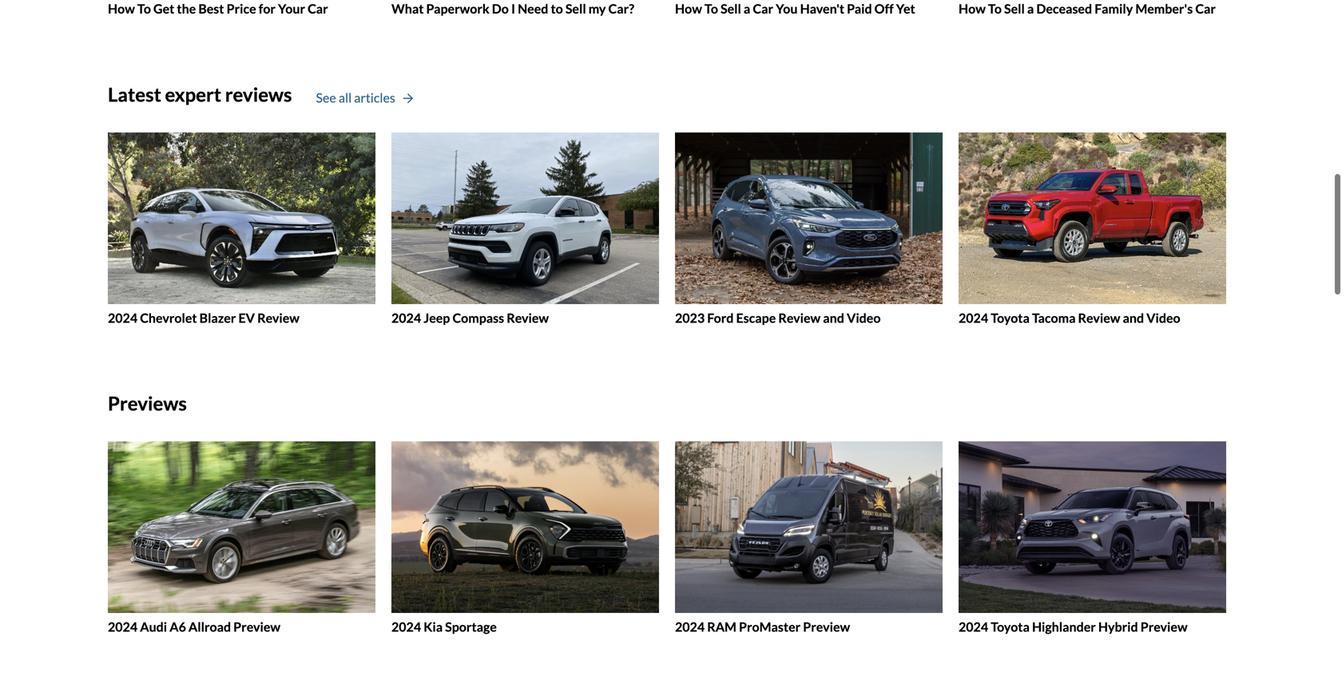 Task type: locate. For each thing, give the bounding box(es) containing it.
2024 for 2024 kia sportage
[[392, 620, 421, 635]]

how
[[108, 1, 135, 16], [675, 1, 702, 16], [959, 1, 986, 16]]

1 how from the left
[[108, 1, 135, 16]]

0 horizontal spatial how
[[108, 1, 135, 16]]

2024 toyota tacoma review and video link
[[959, 132, 1227, 326]]

2 horizontal spatial preview
[[1141, 620, 1188, 635]]

how for how to sell a deceased family member's car
[[959, 1, 986, 16]]

2024 toyota highlander hybrid preview
[[959, 620, 1188, 635]]

to for how to get the best price for your car
[[137, 1, 151, 16]]

2024 chevrolet blazer ev review link
[[108, 132, 376, 326]]

0 horizontal spatial sell
[[566, 1, 586, 16]]

2024 audi a6 allroad preview link
[[108, 442, 376, 635]]

2023 ford escape review and video image
[[675, 132, 943, 304]]

0 horizontal spatial preview
[[234, 620, 281, 635]]

3 to from the left
[[989, 1, 1002, 16]]

car right your
[[308, 1, 328, 16]]

2024 toyota tacoma review and video image
[[959, 132, 1227, 304]]

family
[[1095, 1, 1133, 16]]

3 how from the left
[[959, 1, 986, 16]]

2 car from the left
[[753, 1, 774, 16]]

2024 for 2024 chevrolet blazer ev review
[[108, 310, 138, 326]]

2024 toyota highlander hybrid preview link
[[959, 442, 1227, 635]]

1 vertical spatial toyota
[[991, 620, 1030, 635]]

1 to from the left
[[137, 1, 151, 16]]

2 sell from the left
[[721, 1, 742, 16]]

promaster
[[739, 620, 801, 635]]

2024 audi a6 allroad preview
[[108, 620, 281, 635]]

1 horizontal spatial how
[[675, 1, 702, 16]]

0 vertical spatial toyota
[[991, 310, 1030, 326]]

all
[[339, 90, 352, 105]]

car inside how to sell a car you haven't paid off yet "link"
[[753, 1, 774, 16]]

off
[[875, 1, 894, 16]]

0 horizontal spatial and
[[823, 310, 845, 326]]

1 toyota from the top
[[991, 310, 1030, 326]]

video inside 2023 ford escape review and video link
[[847, 310, 881, 326]]

how to sell a car you haven't paid off yet
[[675, 1, 916, 16]]

0 horizontal spatial a
[[744, 1, 751, 16]]

review inside "link"
[[507, 310, 549, 326]]

and right escape in the right of the page
[[823, 310, 845, 326]]

and for 2024 toyota tacoma review and video
[[1123, 310, 1145, 326]]

1 horizontal spatial car
[[753, 1, 774, 16]]

1 a from the left
[[744, 1, 751, 16]]

2024 jeep compass review image
[[392, 132, 659, 304]]

your
[[278, 1, 305, 16]]

and right tacoma
[[1123, 310, 1145, 326]]

ford
[[707, 310, 734, 326]]

1 horizontal spatial preview
[[803, 620, 850, 635]]

video inside 2024 toyota tacoma review and video link
[[1147, 310, 1181, 326]]

video
[[847, 310, 881, 326], [1147, 310, 1181, 326]]

and for 2023 ford escape review and video
[[823, 310, 845, 326]]

2024 inside "link"
[[392, 310, 421, 326]]

preview right promaster
[[803, 620, 850, 635]]

2 horizontal spatial sell
[[1005, 1, 1025, 16]]

paid
[[847, 1, 872, 16]]

for
[[259, 1, 276, 16]]

and
[[823, 310, 845, 326], [1123, 310, 1145, 326]]

video for 2024 toyota tacoma review and video
[[1147, 310, 1181, 326]]

blazer
[[200, 310, 236, 326]]

a
[[744, 1, 751, 16], [1028, 1, 1034, 16]]

3 sell from the left
[[1005, 1, 1025, 16]]

see all articles link
[[316, 88, 413, 107]]

toyota left tacoma
[[991, 310, 1030, 326]]

preview right hybrid
[[1141, 620, 1188, 635]]

review right ev
[[257, 310, 300, 326]]

to
[[551, 1, 563, 16]]

sell for how to sell a deceased family member's car
[[1005, 1, 1025, 16]]

how inside "link"
[[675, 1, 702, 16]]

hybrid
[[1099, 620, 1139, 635]]

sell left you
[[721, 1, 742, 16]]

2023
[[675, 310, 705, 326]]

a left you
[[744, 1, 751, 16]]

sell left the deceased
[[1005, 1, 1025, 16]]

ev
[[239, 310, 255, 326]]

review right tacoma
[[1079, 310, 1121, 326]]

2 a from the left
[[1028, 1, 1034, 16]]

car
[[308, 1, 328, 16], [753, 1, 774, 16], [1196, 1, 1216, 16]]

preview for 2024 audi a6 allroad preview
[[234, 620, 281, 635]]

2024 for 2024 toyota tacoma review and video
[[959, 310, 989, 326]]

audi
[[140, 620, 167, 635]]

2 review from the left
[[507, 310, 549, 326]]

2 horizontal spatial to
[[989, 1, 1002, 16]]

2 toyota from the top
[[991, 620, 1030, 635]]

preview right allroad at bottom left
[[234, 620, 281, 635]]

how for how to sell a car you haven't paid off yet
[[675, 1, 702, 16]]

to
[[137, 1, 151, 16], [705, 1, 718, 16], [989, 1, 1002, 16]]

1 horizontal spatial a
[[1028, 1, 1034, 16]]

2024 for 2024 toyota highlander hybrid preview
[[959, 620, 989, 635]]

2 to from the left
[[705, 1, 718, 16]]

to inside "link"
[[705, 1, 718, 16]]

how for how to get the best price for your car
[[108, 1, 135, 16]]

2024 chevrolet blazer ev review image
[[108, 132, 376, 304]]

0 horizontal spatial to
[[137, 1, 151, 16]]

toyota for tacoma
[[991, 310, 1030, 326]]

to left the deceased
[[989, 1, 1002, 16]]

review right compass at the left top of the page
[[507, 310, 549, 326]]

1 horizontal spatial sell
[[721, 1, 742, 16]]

how left get
[[108, 1, 135, 16]]

0 horizontal spatial car
[[308, 1, 328, 16]]

a for deceased
[[1028, 1, 1034, 16]]

1 horizontal spatial to
[[705, 1, 718, 16]]

car left you
[[753, 1, 774, 16]]

2 and from the left
[[1123, 310, 1145, 326]]

yet
[[897, 1, 916, 16]]

3 review from the left
[[779, 310, 821, 326]]

a inside "link"
[[744, 1, 751, 16]]

4 review from the left
[[1079, 310, 1121, 326]]

2 video from the left
[[1147, 310, 1181, 326]]

sell
[[566, 1, 586, 16], [721, 1, 742, 16], [1005, 1, 1025, 16]]

1 video from the left
[[847, 310, 881, 326]]

2 horizontal spatial how
[[959, 1, 986, 16]]

2024 kia sportage link
[[392, 442, 659, 635]]

2024
[[108, 310, 138, 326], [392, 310, 421, 326], [959, 310, 989, 326], [108, 620, 138, 635], [392, 620, 421, 635], [675, 620, 705, 635], [959, 620, 989, 635]]

to for how to sell a car you haven't paid off yet
[[705, 1, 718, 16]]

0 horizontal spatial video
[[847, 310, 881, 326]]

how to get the best price for your car
[[108, 1, 328, 16]]

sell right to
[[566, 1, 586, 16]]

car right member's
[[1196, 1, 1216, 16]]

review
[[257, 310, 300, 326], [507, 310, 549, 326], [779, 310, 821, 326], [1079, 310, 1121, 326]]

sell inside "link"
[[721, 1, 742, 16]]

how to sell a car you haven't paid off yet link
[[675, 0, 943, 17]]

toyota
[[991, 310, 1030, 326], [991, 620, 1030, 635]]

my
[[589, 1, 606, 16]]

1 preview from the left
[[234, 620, 281, 635]]

2024 ram promaster preview image
[[675, 442, 943, 614]]

how right the yet
[[959, 1, 986, 16]]

sportage
[[445, 620, 497, 635]]

car inside how to sell a deceased family member's car link
[[1196, 1, 1216, 16]]

2 how from the left
[[675, 1, 702, 16]]

toyota for highlander
[[991, 620, 1030, 635]]

1 and from the left
[[823, 310, 845, 326]]

1 car from the left
[[308, 1, 328, 16]]

chevrolet
[[140, 310, 197, 326]]

1 sell from the left
[[566, 1, 586, 16]]

review right escape in the right of the page
[[779, 310, 821, 326]]

1 horizontal spatial and
[[1123, 310, 1145, 326]]

a left the deceased
[[1028, 1, 1034, 16]]

3 preview from the left
[[1141, 620, 1188, 635]]

3 car from the left
[[1196, 1, 1216, 16]]

preview
[[234, 620, 281, 635], [803, 620, 850, 635], [1141, 620, 1188, 635]]

2024 ram promaster preview
[[675, 620, 850, 635]]

to left you
[[705, 1, 718, 16]]

to left get
[[137, 1, 151, 16]]

toyota left the highlander
[[991, 620, 1030, 635]]

get
[[153, 1, 174, 16]]

how right car?
[[675, 1, 702, 16]]

i
[[511, 1, 515, 16]]

allroad
[[189, 620, 231, 635]]

1 horizontal spatial video
[[1147, 310, 1181, 326]]

2 horizontal spatial car
[[1196, 1, 1216, 16]]



Task type: vqa. For each thing, say whether or not it's contained in the screenshot.
the 2024 Toyota Highlander Hybrid Preview image
yes



Task type: describe. For each thing, give the bounding box(es) containing it.
do
[[492, 1, 509, 16]]

best
[[198, 1, 224, 16]]

see
[[316, 90, 336, 105]]

arrow right image
[[403, 93, 413, 104]]

review for 2023 ford escape review and video
[[779, 310, 821, 326]]

price
[[227, 1, 256, 16]]

2024 jeep compass review
[[392, 310, 549, 326]]

what
[[392, 1, 424, 16]]

car inside how to get the best price for your car link
[[308, 1, 328, 16]]

2024 kia sportage image
[[392, 442, 659, 614]]

what paperwork do i need to sell my car?
[[392, 1, 635, 16]]

member's
[[1136, 1, 1193, 16]]

video for 2023 ford escape review and video
[[847, 310, 881, 326]]

sell for how to sell a car you haven't paid off yet
[[721, 1, 742, 16]]

to for how to sell a deceased family member's car
[[989, 1, 1002, 16]]

highlander
[[1033, 620, 1096, 635]]

tacoma
[[1033, 310, 1076, 326]]

ram
[[707, 620, 737, 635]]

2024 toyota highlander hybrid preview image
[[959, 442, 1227, 614]]

2024 audi a6 allroad preview image
[[108, 442, 376, 614]]

articles
[[354, 90, 395, 105]]

2024 for 2024 audi a6 allroad preview
[[108, 620, 138, 635]]

escape
[[736, 310, 776, 326]]

compass
[[453, 310, 504, 326]]

deceased
[[1037, 1, 1093, 16]]

you
[[776, 1, 798, 16]]

2024 jeep compass review link
[[392, 132, 659, 326]]

what paperwork do i need to sell my car? link
[[392, 0, 659, 17]]

how to sell a deceased family member's car
[[959, 1, 1216, 16]]

2024 kia sportage
[[392, 620, 497, 635]]

the
[[177, 1, 196, 16]]

a6
[[170, 620, 186, 635]]

reviews
[[225, 83, 292, 106]]

previews
[[108, 393, 187, 415]]

1 review from the left
[[257, 310, 300, 326]]

kia
[[424, 620, 443, 635]]

2024 chevrolet blazer ev review
[[108, 310, 300, 326]]

2024 toyota tacoma review and video
[[959, 310, 1181, 326]]

2024 for 2024 jeep compass review
[[392, 310, 421, 326]]

review for 2024 jeep compass review
[[507, 310, 549, 326]]

see all articles
[[316, 90, 395, 105]]

jeep
[[424, 310, 450, 326]]

latest
[[108, 83, 161, 106]]

car?
[[609, 1, 635, 16]]

review for 2024 toyota tacoma review and video
[[1079, 310, 1121, 326]]

paperwork
[[426, 1, 490, 16]]

2024 for 2024 ram promaster preview
[[675, 620, 705, 635]]

2023 ford escape review and video link
[[675, 132, 943, 326]]

2 preview from the left
[[803, 620, 850, 635]]

need
[[518, 1, 549, 16]]

latest expert reviews
[[108, 83, 292, 106]]

preview for 2024 toyota highlander hybrid preview
[[1141, 620, 1188, 635]]

a for car
[[744, 1, 751, 16]]

2023 ford escape review and video
[[675, 310, 881, 326]]

how to get the best price for your car link
[[108, 0, 376, 17]]

how to sell a deceased family member's car link
[[959, 0, 1227, 17]]

haven't
[[800, 1, 845, 16]]

expert
[[165, 83, 221, 106]]

2024 ram promaster preview link
[[675, 442, 943, 635]]



